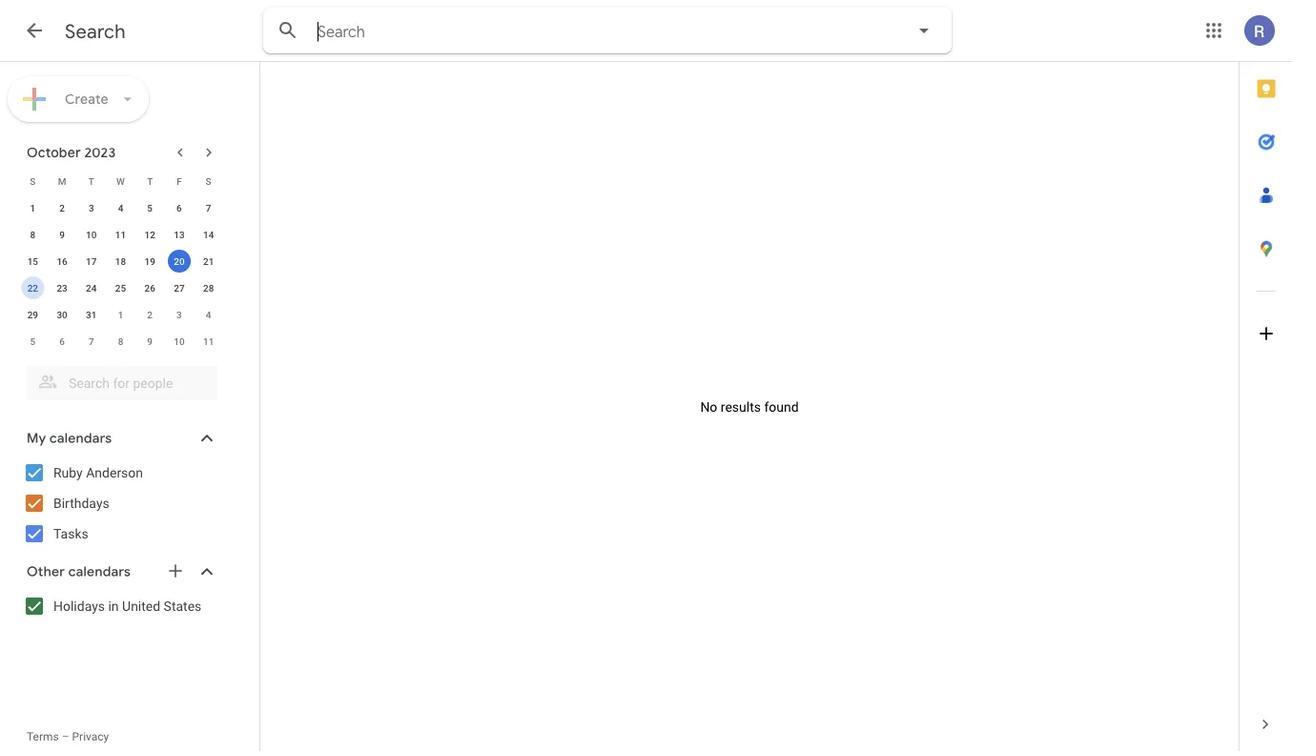 Task type: locate. For each thing, give the bounding box(es) containing it.
2023
[[84, 144, 116, 161]]

row down 'w'
[[18, 195, 223, 221]]

3
[[89, 202, 94, 214], [177, 309, 182, 321]]

1 horizontal spatial t
[[147, 176, 153, 187]]

no results found
[[701, 399, 799, 415]]

united
[[122, 599, 160, 614]]

1 vertical spatial 5
[[30, 336, 35, 347]]

0 horizontal spatial 7
[[89, 336, 94, 347]]

calendars for other calendars
[[68, 564, 131, 581]]

0 vertical spatial 11
[[115, 229, 126, 240]]

11 up 18
[[115, 229, 126, 240]]

22 cell
[[18, 275, 47, 301]]

t
[[88, 176, 94, 187], [147, 176, 153, 187]]

16
[[57, 256, 67, 267]]

21
[[203, 256, 214, 267]]

search heading
[[65, 19, 126, 43]]

10 down 'november 3' element
[[174, 336, 185, 347]]

holidays
[[53, 599, 105, 614]]

0 horizontal spatial 2
[[59, 202, 65, 214]]

s right f
[[206, 176, 211, 187]]

30
[[57, 309, 67, 321]]

2 up november 9 element
[[147, 309, 153, 321]]

10
[[86, 229, 97, 240], [174, 336, 185, 347]]

4 row from the top
[[18, 248, 223, 275]]

0 horizontal spatial 8
[[30, 229, 35, 240]]

10 inside "element"
[[86, 229, 97, 240]]

0 horizontal spatial 6
[[59, 336, 65, 347]]

11 element
[[109, 223, 132, 246]]

0 horizontal spatial t
[[88, 176, 94, 187]]

5 up 12 element
[[147, 202, 153, 214]]

november 2 element
[[139, 303, 161, 326]]

1 vertical spatial 4
[[206, 309, 211, 321]]

terms link
[[27, 731, 59, 744]]

3 up the 10 "element"
[[89, 202, 94, 214]]

1 horizontal spatial 8
[[118, 336, 123, 347]]

6 down f
[[177, 202, 182, 214]]

21 element
[[197, 250, 220, 273]]

2 t from the left
[[147, 176, 153, 187]]

0 horizontal spatial 5
[[30, 336, 35, 347]]

8
[[30, 229, 35, 240], [118, 336, 123, 347]]

0 vertical spatial 9
[[59, 229, 65, 240]]

terms
[[27, 731, 59, 744]]

0 vertical spatial 1
[[30, 202, 35, 214]]

Search for people text field
[[38, 366, 206, 401]]

23 element
[[51, 277, 74, 300]]

1 vertical spatial 3
[[177, 309, 182, 321]]

s left m
[[30, 176, 36, 187]]

8 down november 1 element
[[118, 336, 123, 347]]

20, today element
[[168, 250, 191, 273]]

4
[[118, 202, 123, 214], [206, 309, 211, 321]]

row group
[[18, 195, 223, 355]]

–
[[62, 731, 69, 744]]

0 horizontal spatial s
[[30, 176, 36, 187]]

go back image
[[23, 19, 46, 42]]

25 element
[[109, 277, 132, 300]]

no
[[701, 399, 718, 415]]

1 up "15" element
[[30, 202, 35, 214]]

my calendars list
[[4, 458, 237, 549]]

9
[[59, 229, 65, 240], [147, 336, 153, 347]]

None search field
[[263, 8, 952, 53]]

row containing 22
[[18, 275, 223, 301]]

1 horizontal spatial 9
[[147, 336, 153, 347]]

terms – privacy
[[27, 731, 109, 744]]

10 up 17
[[86, 229, 97, 240]]

6 down 30 "element"
[[59, 336, 65, 347]]

calendars up ruby
[[49, 430, 112, 447]]

create button
[[8, 76, 149, 122]]

row up 18 element
[[18, 221, 223, 248]]

1 vertical spatial 2
[[147, 309, 153, 321]]

7 up 14 element
[[206, 202, 211, 214]]

1
[[30, 202, 35, 214], [118, 309, 123, 321]]

28 element
[[197, 277, 220, 300]]

row containing s
[[18, 168, 223, 195]]

anderson
[[86, 465, 143, 481]]

30 element
[[51, 303, 74, 326]]

1 horizontal spatial 11
[[203, 336, 214, 347]]

1 vertical spatial calendars
[[68, 564, 131, 581]]

row containing 29
[[18, 301, 223, 328]]

0 horizontal spatial 10
[[86, 229, 97, 240]]

0 vertical spatial 10
[[86, 229, 97, 240]]

1 vertical spatial 10
[[174, 336, 185, 347]]

22 element
[[21, 277, 44, 300]]

11 for 11 element
[[115, 229, 126, 240]]

2 row from the top
[[18, 195, 223, 221]]

4 up 11 element
[[118, 202, 123, 214]]

None search field
[[0, 359, 237, 401]]

calendars inside 'my calendars' dropdown button
[[49, 430, 112, 447]]

11 for november 11 element
[[203, 336, 214, 347]]

0 vertical spatial 6
[[177, 202, 182, 214]]

1 row from the top
[[18, 168, 223, 195]]

november 1 element
[[109, 303, 132, 326]]

1 horizontal spatial 5
[[147, 202, 153, 214]]

t left f
[[147, 176, 153, 187]]

1 horizontal spatial 1
[[118, 309, 123, 321]]

1 down 25 element
[[118, 309, 123, 321]]

create
[[65, 91, 109, 108]]

22
[[27, 282, 38, 294]]

11 down november 4 element
[[203, 336, 214, 347]]

other calendars
[[27, 564, 131, 581]]

calendars up the in
[[68, 564, 131, 581]]

0 vertical spatial 3
[[89, 202, 94, 214]]

5 down 29 element
[[30, 336, 35, 347]]

t left 'w'
[[88, 176, 94, 187]]

row
[[18, 168, 223, 195], [18, 195, 223, 221], [18, 221, 223, 248], [18, 248, 223, 275], [18, 275, 223, 301], [18, 301, 223, 328], [18, 328, 223, 355]]

1 horizontal spatial 10
[[174, 336, 185, 347]]

1 vertical spatial 7
[[89, 336, 94, 347]]

s
[[30, 176, 36, 187], [206, 176, 211, 187]]

ruby anderson
[[53, 465, 143, 481]]

9 down the november 2 element
[[147, 336, 153, 347]]

november 10 element
[[168, 330, 191, 353]]

1 vertical spatial 9
[[147, 336, 153, 347]]

row down 11 element
[[18, 248, 223, 275]]

states
[[164, 599, 202, 614]]

8 up "15" element
[[30, 229, 35, 240]]

october
[[27, 144, 81, 161]]

my calendars button
[[4, 424, 237, 454]]

6
[[177, 202, 182, 214], [59, 336, 65, 347]]

privacy
[[72, 731, 109, 744]]

row down 2023
[[18, 168, 223, 195]]

2
[[59, 202, 65, 214], [147, 309, 153, 321]]

6 row from the top
[[18, 301, 223, 328]]

holidays in united states
[[53, 599, 202, 614]]

tab list
[[1240, 62, 1293, 698]]

3 down 27 element
[[177, 309, 182, 321]]

15 element
[[21, 250, 44, 273]]

0 horizontal spatial 3
[[89, 202, 94, 214]]

0 vertical spatial 4
[[118, 202, 123, 214]]

in
[[108, 599, 119, 614]]

row down november 1 element
[[18, 328, 223, 355]]

calendars
[[49, 430, 112, 447], [68, 564, 131, 581]]

27
[[174, 282, 185, 294]]

31 element
[[80, 303, 103, 326]]

1 horizontal spatial 6
[[177, 202, 182, 214]]

2 down m
[[59, 202, 65, 214]]

5 row from the top
[[18, 275, 223, 301]]

3 row from the top
[[18, 221, 223, 248]]

1 horizontal spatial 4
[[206, 309, 211, 321]]

row down 25 element
[[18, 301, 223, 328]]

7
[[206, 202, 211, 214], [89, 336, 94, 347]]

calendars inside other calendars dropdown button
[[68, 564, 131, 581]]

4 down 28 element
[[206, 309, 211, 321]]

1 vertical spatial 6
[[59, 336, 65, 347]]

row containing 5
[[18, 328, 223, 355]]

0 horizontal spatial 4
[[118, 202, 123, 214]]

7 down the 31 element
[[89, 336, 94, 347]]

17
[[86, 256, 97, 267]]

20
[[174, 256, 185, 267]]

row up november 1 element
[[18, 275, 223, 301]]

1 horizontal spatial 2
[[147, 309, 153, 321]]

0 horizontal spatial 9
[[59, 229, 65, 240]]

0 horizontal spatial 11
[[115, 229, 126, 240]]

26
[[145, 282, 155, 294]]

m
[[58, 176, 66, 187]]

19 element
[[139, 250, 161, 273]]

1 horizontal spatial 7
[[206, 202, 211, 214]]

1 horizontal spatial s
[[206, 176, 211, 187]]

1 vertical spatial 11
[[203, 336, 214, 347]]

9 up 16 element
[[59, 229, 65, 240]]

0 vertical spatial calendars
[[49, 430, 112, 447]]

11
[[115, 229, 126, 240], [203, 336, 214, 347]]

7 row from the top
[[18, 328, 223, 355]]

w
[[116, 176, 125, 187]]

5
[[147, 202, 153, 214], [30, 336, 35, 347]]



Task type: describe. For each thing, give the bounding box(es) containing it.
Search text field
[[318, 22, 859, 41]]

31
[[86, 309, 97, 321]]

10 for the 10 "element"
[[86, 229, 97, 240]]

23
[[57, 282, 67, 294]]

13
[[174, 229, 185, 240]]

12 element
[[139, 223, 161, 246]]

14
[[203, 229, 214, 240]]

25
[[115, 282, 126, 294]]

24 element
[[80, 277, 103, 300]]

f
[[177, 176, 182, 187]]

row group containing 1
[[18, 195, 223, 355]]

24
[[86, 282, 97, 294]]

found
[[764, 399, 799, 415]]

1 horizontal spatial 3
[[177, 309, 182, 321]]

my
[[27, 430, 46, 447]]

0 vertical spatial 5
[[147, 202, 153, 214]]

results
[[721, 399, 761, 415]]

other calendars button
[[4, 557, 237, 588]]

november 7 element
[[80, 330, 103, 353]]

search options image
[[905, 11, 943, 50]]

november 5 element
[[21, 330, 44, 353]]

row containing 1
[[18, 195, 223, 221]]

1 t from the left
[[88, 176, 94, 187]]

1 s from the left
[[30, 176, 36, 187]]

12
[[145, 229, 155, 240]]

2 inside the november 2 element
[[147, 309, 153, 321]]

tasks
[[53, 526, 88, 542]]

november 3 element
[[168, 303, 191, 326]]

27 element
[[168, 277, 191, 300]]

16 element
[[51, 250, 74, 273]]

my calendars
[[27, 430, 112, 447]]

15
[[27, 256, 38, 267]]

1 vertical spatial 8
[[118, 336, 123, 347]]

search
[[65, 19, 126, 43]]

calendars for my calendars
[[49, 430, 112, 447]]

october 2023
[[27, 144, 116, 161]]

19
[[145, 256, 155, 267]]

other
[[27, 564, 65, 581]]

28
[[203, 282, 214, 294]]

november 6 element
[[51, 330, 74, 353]]

0 horizontal spatial 1
[[30, 202, 35, 214]]

birthdays
[[53, 496, 109, 511]]

18 element
[[109, 250, 132, 273]]

26 element
[[139, 277, 161, 300]]

row containing 8
[[18, 221, 223, 248]]

7 inside november 7 element
[[89, 336, 94, 347]]

20 cell
[[165, 248, 194, 275]]

ruby
[[53, 465, 83, 481]]

29
[[27, 309, 38, 321]]

10 element
[[80, 223, 103, 246]]

0 vertical spatial 2
[[59, 202, 65, 214]]

2 s from the left
[[206, 176, 211, 187]]

17 element
[[80, 250, 103, 273]]

november 9 element
[[139, 330, 161, 353]]

0 vertical spatial 7
[[206, 202, 211, 214]]

november 8 element
[[109, 330, 132, 353]]

row containing 15
[[18, 248, 223, 275]]

1 vertical spatial 1
[[118, 309, 123, 321]]

13 element
[[168, 223, 191, 246]]

0 vertical spatial 8
[[30, 229, 35, 240]]

29 element
[[21, 303, 44, 326]]

14 element
[[197, 223, 220, 246]]

add other calendars image
[[166, 562, 185, 581]]

18
[[115, 256, 126, 267]]

october 2023 grid
[[18, 168, 223, 355]]

search image
[[269, 11, 307, 50]]

november 4 element
[[197, 303, 220, 326]]

privacy link
[[72, 731, 109, 744]]

november 11 element
[[197, 330, 220, 353]]

10 for november 10 element
[[174, 336, 185, 347]]



Task type: vqa. For each thing, say whether or not it's contained in the screenshot.


